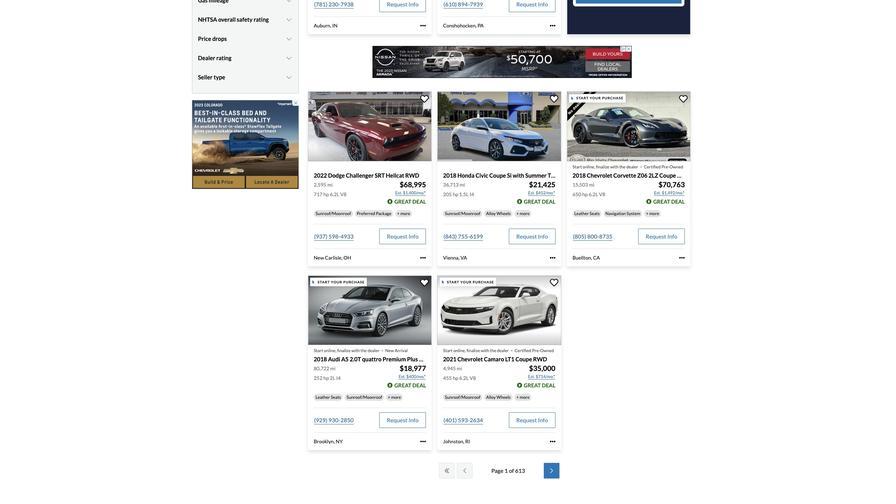 Task type: vqa. For each thing, say whether or not it's contained in the screenshot.


Task type: describe. For each thing, give the bounding box(es) containing it.
(805) 800-8735
[[573, 233, 613, 240]]

2,595
[[314, 182, 327, 188]]

8735
[[600, 233, 613, 240]]

safety
[[237, 16, 253, 23]]

of
[[509, 468, 515, 474]]

$21,425
[[530, 180, 556, 189]]

nhtsa overall safety rating
[[198, 16, 269, 23]]

(781) 230-7938 button
[[314, 0, 354, 12]]

+ for $18,977
[[388, 395, 391, 400]]

chevrolet for $35,000
[[458, 356, 483, 363]]

certified for $70,763
[[645, 164, 661, 170]]

pre- for $35,000
[[533, 348, 541, 354]]

2018 honda civic coupe si with summer tires
[[444, 172, 561, 179]]

· for $35,000
[[511, 344, 514, 356]]

sunroof/moonroof for $21,425
[[445, 211, 481, 216]]

2,595 mi 717 hp 6.2l v8
[[314, 182, 347, 197]]

nhtsa overall safety rating button
[[198, 11, 293, 29]]

preferred
[[357, 211, 375, 216]]

1.5l
[[460, 191, 469, 197]]

7939
[[470, 1, 484, 7]]

2022
[[314, 172, 327, 179]]

(843) 755-6199 button
[[444, 229, 484, 245]]

online, for $18,977
[[324, 348, 337, 354]]

mouse pointer image
[[313, 281, 315, 284]]

start online, finalize with the dealer · new arrival 2018 audi a5 2.0t quattro premium plus coupe awd
[[314, 344, 451, 363]]

650
[[573, 191, 582, 197]]

4,945 mi 455 hp 6.2l v8
[[444, 366, 476, 381]]

overall
[[218, 16, 236, 23]]

certified for $35,000
[[515, 348, 532, 354]]

great for $35,000
[[524, 383, 541, 389]]

ellipsis h image for $21,425
[[550, 255, 556, 261]]

request info button for $68,995
[[380, 229, 426, 245]]

va
[[461, 255, 467, 261]]

start your purchase for $70,763
[[577, 96, 624, 100]]

(937) 598-4933
[[314, 233, 354, 240]]

$70,763 est. $1,492/mo.*
[[655, 180, 686, 196]]

request info for $21,425
[[517, 233, 549, 240]]

deal for $68,995
[[413, 199, 426, 205]]

dodge
[[328, 172, 345, 179]]

alloy wheels for $35,000
[[487, 395, 511, 400]]

dealer for $70,763
[[627, 164, 639, 170]]

2.0t
[[350, 356, 361, 363]]

+ more for $21,425
[[517, 211, 530, 216]]

1 vertical spatial advertisement region
[[192, 100, 299, 189]]

deal for $70,763
[[672, 199, 686, 205]]

$35,000
[[530, 364, 556, 373]]

2634
[[470, 417, 484, 424]]

2022 dodge challenger srt hellcat rwd
[[314, 172, 420, 179]]

v8 for $35,000
[[470, 375, 476, 381]]

230-
[[329, 1, 341, 7]]

$714/mo.*
[[536, 374, 556, 380]]

dealer for $18,977
[[368, 348, 380, 354]]

rwd inside 'start online, finalize with the dealer · certified pre-owned 2018 chevrolet corvette z06 2lz coupe rwd'
[[678, 172, 692, 179]]

purchase for $35,000
[[473, 280, 495, 284]]

tires
[[548, 172, 561, 179]]

carlisle,
[[325, 255, 343, 261]]

i4 for $18,977
[[337, 375, 341, 381]]

est. for $70,763
[[655, 190, 662, 196]]

auburn, in
[[314, 22, 338, 28]]

$452/mo.*
[[536, 190, 556, 196]]

(610) 894-7939 button
[[444, 0, 484, 12]]

seller
[[198, 74, 213, 81]]

$68,995
[[400, 180, 426, 189]]

2lz
[[649, 172, 659, 179]]

awd
[[437, 356, 451, 363]]

80,722
[[314, 366, 330, 372]]

request info button for $18,977
[[380, 413, 426, 429]]

2850
[[341, 417, 354, 424]]

request info for $70,763
[[646, 233, 678, 240]]

request info button for $21,425
[[509, 229, 556, 245]]

v8 for $70,763
[[600, 191, 606, 197]]

deal for $18,977
[[413, 383, 426, 389]]

more for $21,425
[[520, 211, 530, 216]]

mouse pointer image for $35,000
[[442, 281, 445, 284]]

wheels for $35,000
[[497, 395, 511, 400]]

quattro
[[362, 356, 382, 363]]

request for $18,977
[[387, 417, 408, 424]]

$70,763
[[659, 180, 686, 189]]

more for $18,977
[[392, 395, 401, 400]]

pa
[[478, 22, 484, 28]]

ellipsis h image for $35,000
[[550, 439, 556, 445]]

auburn,
[[314, 22, 332, 28]]

+ for $68,995
[[397, 211, 400, 216]]

6.2l for $70,763
[[589, 191, 599, 197]]

+ more for $18,977
[[388, 395, 401, 400]]

buellton,
[[573, 255, 593, 261]]

z06
[[638, 172, 648, 179]]

leather seats for $18,977
[[316, 395, 341, 400]]

finalize for $70,763
[[597, 164, 610, 170]]

sunroof/moonroof for $35,000
[[445, 395, 481, 400]]

request for $68,995
[[387, 233, 408, 240]]

$35,000 est. $714/mo.*
[[529, 364, 556, 380]]

mi for $70,763
[[590, 182, 595, 188]]

+ more for $35,000
[[517, 395, 530, 400]]

1 horizontal spatial 2018
[[444, 172, 457, 179]]

info for $70,763
[[668, 233, 678, 240]]

ca
[[594, 255, 601, 261]]

new carlisle, oh
[[314, 255, 352, 261]]

brooklyn,
[[314, 439, 335, 445]]

chevron down image for type
[[286, 75, 293, 80]]

great deal for $18,977
[[395, 383, 426, 389]]

hellcat
[[386, 172, 405, 179]]

package
[[376, 211, 392, 216]]

great deal for $21,425
[[524, 199, 556, 205]]

sunroof/moonroof for $68,995
[[316, 211, 351, 216]]

johnston, ri
[[444, 439, 470, 445]]

watkins glen gray metallic 2018 chevrolet corvette z06 2lz coupe rwd coupe rear-wheel drive 8-speed automatic image
[[567, 92, 691, 161]]

in
[[333, 22, 338, 28]]

price drops button
[[198, 30, 293, 48]]

with for $18,977
[[352, 348, 360, 354]]

conshohocken, pa
[[444, 22, 484, 28]]

request info for $35,000
[[517, 417, 549, 424]]

start online, finalize with the dealer · certified pre-owned 2021 chevrolet camaro lt1 coupe rwd
[[444, 344, 554, 363]]

6.2l for $68,995
[[330, 191, 340, 197]]

$1,400/mo.*
[[403, 190, 426, 196]]

(805)
[[573, 233, 587, 240]]

1 chevron down image from the top
[[286, 0, 293, 3]]

great deal for $68,995
[[395, 199, 426, 205]]

· for $70,763
[[640, 160, 643, 172]]

$18,977 est. $400/mo.*
[[399, 364, 426, 380]]

request info for $18,977
[[387, 417, 419, 424]]

navigation system
[[606, 211, 641, 216]]

2018 inside 'start online, finalize with the dealer · certified pre-owned 2018 chevrolet corvette z06 2lz coupe rwd'
[[573, 172, 586, 179]]

audi
[[328, 356, 340, 363]]

leather for $70,763
[[575, 211, 589, 216]]

start inside start online, finalize with the dealer · certified pre-owned 2021 chevrolet camaro lt1 coupe rwd
[[444, 348, 453, 354]]

new inside 'start online, finalize with the dealer · new arrival 2018 audi a5 2.0t quattro premium plus coupe awd'
[[386, 348, 394, 354]]

leather for $18,977
[[316, 395, 330, 400]]

717
[[314, 191, 323, 197]]

est. for $68,995
[[396, 190, 403, 196]]

great deal for $35,000
[[524, 383, 556, 389]]

(843) 755-6199
[[444, 233, 484, 240]]

(781)
[[314, 1, 328, 7]]

(929) 930-2850 button
[[314, 413, 354, 429]]

more for $35,000
[[520, 395, 530, 400]]

ellipsis h image for $18,977
[[421, 439, 426, 445]]

info for $35,000
[[538, 417, 549, 424]]

purchase for $70,763
[[603, 96, 624, 100]]

hp for $70,763
[[583, 191, 588, 197]]

15,503 mi 650 hp 6.2l v8
[[573, 182, 606, 197]]

800-
[[588, 233, 600, 240]]

request for $35,000
[[517, 417, 537, 424]]

more for $68,995
[[401, 211, 411, 216]]

coupe inside start online, finalize with the dealer · certified pre-owned 2021 chevrolet camaro lt1 coupe rwd
[[516, 356, 533, 363]]

dealer
[[198, 55, 215, 61]]

1
[[505, 468, 508, 474]]

est. for $18,977
[[399, 374, 406, 380]]

est. $1,400/mo.* button
[[395, 190, 426, 197]]

white 2021 chevrolet camaro lt1 coupe rwd coupe rear-wheel drive automatic image
[[438, 276, 562, 345]]



Task type: locate. For each thing, give the bounding box(es) containing it.
seats for $70,763
[[590, 211, 600, 216]]

dealer inside 'start online, finalize with the dealer · certified pre-owned 2018 chevrolet corvette z06 2lz coupe rwd'
[[627, 164, 639, 170]]

est. $400/mo.* button
[[399, 374, 426, 381]]

deal for $21,425
[[542, 199, 556, 205]]

dealer up corvette
[[627, 164, 639, 170]]

1 vertical spatial pre-
[[533, 348, 541, 354]]

finalize for $18,977
[[338, 348, 351, 354]]

ellipsis h image for $70,763
[[680, 255, 686, 261]]

0 vertical spatial certified
[[645, 164, 661, 170]]

mi for $21,425
[[460, 182, 465, 188]]

2 horizontal spatial 2018
[[573, 172, 586, 179]]

1 horizontal spatial the
[[490, 348, 497, 354]]

online, inside start online, finalize with the dealer · certified pre-owned 2021 chevrolet camaro lt1 coupe rwd
[[454, 348, 466, 354]]

598-
[[329, 233, 341, 240]]

info for $68,995
[[409, 233, 419, 240]]

more for $70,763
[[650, 211, 660, 216]]

2018 inside 'start online, finalize with the dealer · new arrival 2018 audi a5 2.0t quattro premium plus coupe awd'
[[314, 356, 327, 363]]

finalize
[[597, 164, 610, 170], [338, 348, 351, 354], [467, 348, 480, 354]]

your for $35,000
[[461, 280, 472, 284]]

2018 up 15,503
[[573, 172, 586, 179]]

$1,492/mo.*
[[662, 190, 685, 196]]

est. inside $21,425 est. $452/mo.*
[[529, 190, 535, 196]]

certified up $35,000
[[515, 348, 532, 354]]

dealer inside start online, finalize with the dealer · certified pre-owned 2021 chevrolet camaro lt1 coupe rwd
[[497, 348, 509, 354]]

0 horizontal spatial your
[[331, 280, 343, 284]]

6.2l inside 4,945 mi 455 hp 6.2l v8
[[460, 375, 469, 381]]

owned up $35,000
[[541, 348, 554, 354]]

v8 right 455
[[470, 375, 476, 381]]

2 horizontal spatial rwd
[[678, 172, 692, 179]]

chevron down image for rating
[[286, 55, 293, 61]]

great deal down est. $1,492/mo.* button
[[654, 199, 686, 205]]

$18,977
[[400, 364, 426, 373]]

navigation
[[606, 211, 626, 216]]

sunroof/moonroof up (401) 593-2634
[[445, 395, 481, 400]]

est. inside $35,000 est. $714/mo.*
[[529, 374, 535, 380]]

(937)
[[314, 233, 328, 240]]

dealer inside 'start online, finalize with the dealer · new arrival 2018 audi a5 2.0t quattro premium plus coupe awd'
[[368, 348, 380, 354]]

chevron down image for drops
[[286, 36, 293, 42]]

6.2l right 455
[[460, 375, 469, 381]]

alloy wheels for $21,425
[[487, 211, 511, 216]]

si
[[508, 172, 512, 179]]

rating right dealer
[[217, 55, 232, 61]]

2 horizontal spatial your
[[590, 96, 602, 100]]

i4 inside 36,713 mi 205 hp 1.5l i4
[[470, 191, 475, 197]]

hp for $68,995
[[324, 191, 329, 197]]

mi right 15,503
[[590, 182, 595, 188]]

owned
[[670, 164, 684, 170], [541, 348, 554, 354]]

1 horizontal spatial rating
[[254, 16, 269, 23]]

1 vertical spatial certified
[[515, 348, 532, 354]]

1 vertical spatial chevron down image
[[286, 55, 293, 61]]

finalize inside start online, finalize with the dealer · certified pre-owned 2021 chevrolet camaro lt1 coupe rwd
[[467, 348, 480, 354]]

page 1 of 613
[[492, 468, 526, 474]]

2 horizontal spatial dealer
[[627, 164, 639, 170]]

mi up 1.5l
[[460, 182, 465, 188]]

great down est. $1,400/mo.* button
[[395, 199, 412, 205]]

start inside 'start online, finalize with the dealer · certified pre-owned 2018 chevrolet corvette z06 2lz coupe rwd'
[[573, 164, 582, 170]]

corvette
[[614, 172, 637, 179]]

more down est. $400/mo.* button
[[392, 395, 401, 400]]

2l
[[330, 375, 336, 381]]

online, for $35,000
[[454, 348, 466, 354]]

0 horizontal spatial 6.2l
[[330, 191, 340, 197]]

1 horizontal spatial certified
[[645, 164, 661, 170]]

i4 for $21,425
[[470, 191, 475, 197]]

dealer up quattro
[[368, 348, 380, 354]]

chevrolet up 15,503 mi 650 hp 6.2l v8
[[587, 172, 613, 179]]

1 horizontal spatial dealer
[[497, 348, 509, 354]]

great deal down est. $400/mo.* button
[[395, 383, 426, 389]]

2 horizontal spatial 6.2l
[[589, 191, 599, 197]]

0 vertical spatial chevron down image
[[286, 0, 293, 3]]

hp for $35,000
[[453, 375, 459, 381]]

challenger
[[346, 172, 374, 179]]

deal down the "$400/mo.*" on the bottom left
[[413, 383, 426, 389]]

with for $70,763
[[611, 164, 619, 170]]

mi inside the '80,722 mi 252 hp 2l i4'
[[331, 366, 336, 372]]

0 horizontal spatial purchase
[[344, 280, 365, 284]]

coupe right lt1
[[516, 356, 533, 363]]

mi right 2,595
[[328, 182, 333, 188]]

0 horizontal spatial leather
[[316, 395, 330, 400]]

chevrolet
[[587, 172, 613, 179], [458, 356, 483, 363]]

great down est. $1,492/mo.* button
[[654, 199, 671, 205]]

online, up '2021'
[[454, 348, 466, 354]]

1 horizontal spatial rwd
[[534, 356, 548, 363]]

dealer up lt1
[[497, 348, 509, 354]]

great for $70,763
[[654, 199, 671, 205]]

rating right safety
[[254, 16, 269, 23]]

v8 inside 2,595 mi 717 hp 6.2l v8
[[341, 191, 347, 197]]

(929)
[[314, 417, 328, 424]]

1 horizontal spatial mouse pointer image
[[572, 97, 574, 100]]

request for $21,425
[[517, 233, 537, 240]]

1 vertical spatial rating
[[217, 55, 232, 61]]

deal down $1,400/mo.*
[[413, 199, 426, 205]]

great deal down est. $452/mo.* button
[[524, 199, 556, 205]]

1 horizontal spatial 6.2l
[[460, 375, 469, 381]]

preferred package
[[357, 211, 392, 216]]

2 chevron down image from the top
[[286, 55, 293, 61]]

1 horizontal spatial pre-
[[662, 164, 670, 170]]

srt
[[375, 172, 385, 179]]

· inside start online, finalize with the dealer · certified pre-owned 2021 chevrolet camaro lt1 coupe rwd
[[511, 344, 514, 356]]

chevrolet inside 'start online, finalize with the dealer · certified pre-owned 2018 chevrolet corvette z06 2lz coupe rwd'
[[587, 172, 613, 179]]

the up quattro
[[361, 348, 367, 354]]

15,503
[[573, 182, 589, 188]]

hp for $18,977
[[324, 375, 329, 381]]

6199
[[470, 233, 484, 240]]

0 horizontal spatial certified
[[515, 348, 532, 354]]

seats down 2l
[[331, 395, 341, 400]]

hp
[[324, 191, 329, 197], [453, 191, 459, 197], [583, 191, 588, 197], [324, 375, 329, 381], [453, 375, 459, 381]]

sunroof/moonroof
[[316, 211, 351, 216], [445, 211, 481, 216], [347, 395, 383, 400], [445, 395, 481, 400]]

i4 right 1.5l
[[470, 191, 475, 197]]

great for $21,425
[[524, 199, 541, 205]]

0 vertical spatial leather seats
[[575, 211, 600, 216]]

0 horizontal spatial rwd
[[406, 172, 420, 179]]

0 vertical spatial new
[[314, 255, 324, 261]]

4,945
[[444, 366, 456, 372]]

finalize up 4,945 mi 455 hp 6.2l v8
[[467, 348, 480, 354]]

1 vertical spatial ellipsis h image
[[550, 255, 556, 261]]

leather seats down the 650
[[575, 211, 600, 216]]

chevron down image left (781) at the top of the page
[[286, 0, 293, 3]]

octane red pearlcoat 2022 dodge challenger srt hellcat rwd coupe rear-wheel drive 8-speed automatic image
[[308, 92, 432, 161]]

johnston,
[[444, 439, 465, 445]]

v8 inside 15,503 mi 650 hp 6.2l v8
[[600, 191, 606, 197]]

drops
[[213, 35, 227, 42]]

0 vertical spatial chevron down image
[[286, 36, 293, 42]]

more down est. $1,400/mo.* button
[[401, 211, 411, 216]]

0 horizontal spatial pre-
[[533, 348, 541, 354]]

pre-
[[662, 164, 670, 170], [533, 348, 541, 354]]

mi for $35,000
[[457, 366, 463, 372]]

1 horizontal spatial chevrolet
[[587, 172, 613, 179]]

2 horizontal spatial the
[[620, 164, 626, 170]]

+ more right system
[[647, 211, 660, 216]]

mi inside 15,503 mi 650 hp 6.2l v8
[[590, 182, 595, 188]]

the inside 'start online, finalize with the dealer · certified pre-owned 2018 chevrolet corvette z06 2lz coupe rwd'
[[620, 164, 626, 170]]

6.2l for $35,000
[[460, 375, 469, 381]]

0 vertical spatial owned
[[670, 164, 684, 170]]

system
[[627, 211, 641, 216]]

80,722 mi 252 hp 2l i4
[[314, 366, 341, 381]]

more down est. $452/mo.* button
[[520, 211, 530, 216]]

great deal down est. $1,400/mo.* button
[[395, 199, 426, 205]]

est. $714/mo.* button
[[528, 374, 556, 381]]

2 horizontal spatial purchase
[[603, 96, 624, 100]]

1 horizontal spatial online,
[[454, 348, 466, 354]]

coupe left si
[[490, 172, 506, 179]]

start online, finalize with the dealer · certified pre-owned 2018 chevrolet corvette z06 2lz coupe rwd
[[573, 160, 692, 179]]

1 horizontal spatial i4
[[470, 191, 475, 197]]

hp right the 650
[[583, 191, 588, 197]]

2 horizontal spatial finalize
[[597, 164, 610, 170]]

chevron left image
[[462, 468, 469, 474]]

1 vertical spatial leather
[[316, 395, 330, 400]]

hp right 717
[[324, 191, 329, 197]]

owned for $35,000
[[541, 348, 554, 354]]

0 horizontal spatial chevrolet
[[458, 356, 483, 363]]

0 horizontal spatial online,
[[324, 348, 337, 354]]

alloy
[[487, 211, 496, 216], [487, 395, 496, 400]]

252
[[314, 375, 323, 381]]

1 vertical spatial chevron down image
[[286, 17, 293, 23]]

online, inside 'start online, finalize with the dealer · certified pre-owned 2018 chevrolet corvette z06 2lz coupe rwd'
[[583, 164, 596, 170]]

1 horizontal spatial finalize
[[467, 348, 480, 354]]

1 vertical spatial chevrolet
[[458, 356, 483, 363]]

finalize inside 'start online, finalize with the dealer · new arrival 2018 audi a5 2.0t quattro premium plus coupe awd'
[[338, 348, 351, 354]]

rwd up $35,000
[[534, 356, 548, 363]]

owned for $70,763
[[670, 164, 684, 170]]

hp inside 15,503 mi 650 hp 6.2l v8
[[583, 191, 588, 197]]

v8
[[341, 191, 347, 197], [600, 191, 606, 197], [470, 375, 476, 381]]

1 vertical spatial alloy wheels
[[487, 395, 511, 400]]

great down est. $452/mo.* button
[[524, 199, 541, 205]]

request info button for $70,763
[[639, 229, 686, 245]]

seats for $18,977
[[331, 395, 341, 400]]

est. left $1,492/mo.*
[[655, 190, 662, 196]]

deal down $714/mo.*
[[542, 383, 556, 389]]

taffeta white 2018 honda civic coupe si with summer tires coupe front-wheel drive 6-speed manual image
[[438, 92, 562, 161]]

0 horizontal spatial the
[[361, 348, 367, 354]]

conshohocken,
[[444, 22, 477, 28]]

premium
[[383, 356, 406, 363]]

coupe right plus
[[419, 356, 436, 363]]

request for $70,763
[[646, 233, 667, 240]]

mi for $68,995
[[328, 182, 333, 188]]

alloy wheels
[[487, 211, 511, 216], [487, 395, 511, 400]]

hp for $21,425
[[453, 191, 459, 197]]

hp right 205
[[453, 191, 459, 197]]

· for $18,977
[[381, 344, 384, 356]]

0 horizontal spatial advertisement region
[[192, 100, 299, 189]]

info
[[409, 1, 419, 7], [538, 1, 549, 7], [409, 233, 419, 240], [538, 233, 549, 240], [668, 233, 678, 240], [409, 417, 419, 424], [538, 417, 549, 424]]

info for $18,977
[[409, 417, 419, 424]]

+ for $35,000
[[517, 395, 519, 400]]

chevron double left image
[[444, 468, 451, 474]]

the for $18,977
[[361, 348, 367, 354]]

· left arrival
[[381, 344, 384, 356]]

coupe up $70,763
[[660, 172, 677, 179]]

request info button
[[380, 0, 426, 12], [509, 0, 556, 12], [380, 229, 426, 245], [509, 229, 556, 245], [639, 229, 686, 245], [380, 413, 426, 429], [509, 413, 556, 429]]

ellipsis h image
[[421, 23, 426, 28], [550, 255, 556, 261], [550, 439, 556, 445]]

2 vertical spatial ellipsis h image
[[550, 439, 556, 445]]

1 vertical spatial leather seats
[[316, 395, 341, 400]]

0 vertical spatial pre-
[[662, 164, 670, 170]]

more
[[401, 211, 411, 216], [520, 211, 530, 216], [650, 211, 660, 216], [392, 395, 401, 400], [520, 395, 530, 400]]

+
[[397, 211, 400, 216], [517, 211, 519, 216], [647, 211, 649, 216], [388, 395, 391, 400], [517, 395, 519, 400]]

chevrolet up 4,945 mi 455 hp 6.2l v8
[[458, 356, 483, 363]]

vienna,
[[444, 255, 460, 261]]

with up camaro
[[481, 348, 490, 354]]

0 vertical spatial rating
[[254, 16, 269, 23]]

mi inside 2,595 mi 717 hp 6.2l v8
[[328, 182, 333, 188]]

coupe inside 'start online, finalize with the dealer · certified pre-owned 2018 chevrolet corvette z06 2lz coupe rwd'
[[660, 172, 677, 179]]

1 horizontal spatial v8
[[470, 375, 476, 381]]

alloy for $35,000
[[487, 395, 496, 400]]

0 vertical spatial leather
[[575, 211, 589, 216]]

0 horizontal spatial owned
[[541, 348, 554, 354]]

0 horizontal spatial mouse pointer image
[[442, 281, 445, 284]]

0 vertical spatial mouse pointer image
[[572, 97, 574, 100]]

hp right 455
[[453, 375, 459, 381]]

the inside 'start online, finalize with the dealer · new arrival 2018 audi a5 2.0t quattro premium plus coupe awd'
[[361, 348, 367, 354]]

0 horizontal spatial i4
[[337, 375, 341, 381]]

finalize up 15,503 mi 650 hp 6.2l v8
[[597, 164, 610, 170]]

1 vertical spatial wheels
[[497, 395, 511, 400]]

pre- inside 'start online, finalize with the dealer · certified pre-owned 2018 chevrolet corvette z06 2lz coupe rwd'
[[662, 164, 670, 170]]

· inside 'start online, finalize with the dealer · certified pre-owned 2018 chevrolet corvette z06 2lz coupe rwd'
[[640, 160, 643, 172]]

+ more down est. $452/mo.* button
[[517, 211, 530, 216]]

+ more for $70,763
[[647, 211, 660, 216]]

leather seats down 2l
[[316, 395, 341, 400]]

leather down the 650
[[575, 211, 589, 216]]

mi inside 36,713 mi 205 hp 1.5l i4
[[460, 182, 465, 188]]

start your purchase for $35,000
[[447, 280, 495, 284]]

mi for $18,977
[[331, 366, 336, 372]]

1 vertical spatial owned
[[541, 348, 554, 354]]

certified inside start online, finalize with the dealer · certified pre-owned 2021 chevrolet camaro lt1 coupe rwd
[[515, 348, 532, 354]]

deal down $1,492/mo.*
[[672, 199, 686, 205]]

camaro
[[484, 356, 505, 363]]

est. for $21,425
[[529, 190, 535, 196]]

price
[[198, 35, 211, 42]]

coupe inside 'start online, finalize with the dealer · new arrival 2018 audi a5 2.0t quattro premium plus coupe awd'
[[419, 356, 436, 363]]

finalize for $35,000
[[467, 348, 480, 354]]

request info button for $35,000
[[509, 413, 556, 429]]

chevron down image inside seller type dropdown button
[[286, 75, 293, 80]]

online,
[[583, 164, 596, 170], [324, 348, 337, 354], [454, 348, 466, 354]]

owned inside 'start online, finalize with the dealer · certified pre-owned 2018 chevrolet corvette z06 2lz coupe rwd'
[[670, 164, 684, 170]]

great deal for $70,763
[[654, 199, 686, 205]]

est. down $35,000
[[529, 374, 535, 380]]

the up corvette
[[620, 164, 626, 170]]

1 horizontal spatial start your purchase
[[447, 280, 495, 284]]

0 horizontal spatial leather seats
[[316, 395, 341, 400]]

start inside 'start online, finalize with the dealer · new arrival 2018 audi a5 2.0t quattro premium plus coupe awd'
[[314, 348, 323, 354]]

pre- up $35,000
[[533, 348, 541, 354]]

1 horizontal spatial ·
[[511, 344, 514, 356]]

ny
[[336, 439, 343, 445]]

with up corvette
[[611, 164, 619, 170]]

v8 inside 4,945 mi 455 hp 6.2l v8
[[470, 375, 476, 381]]

0 horizontal spatial finalize
[[338, 348, 351, 354]]

est. down $21,425
[[529, 190, 535, 196]]

hp inside 36,713 mi 205 hp 1.5l i4
[[453, 191, 459, 197]]

est. down $18,977
[[399, 374, 406, 380]]

great deal
[[395, 199, 426, 205], [524, 199, 556, 205], [654, 199, 686, 205], [395, 383, 426, 389], [524, 383, 556, 389]]

wheels for $21,425
[[497, 211, 511, 216]]

with inside 'start online, finalize with the dealer · certified pre-owned 2018 chevrolet corvette z06 2lz coupe rwd'
[[611, 164, 619, 170]]

type
[[214, 74, 225, 81]]

1 horizontal spatial owned
[[670, 164, 684, 170]]

2 horizontal spatial online,
[[583, 164, 596, 170]]

the up camaro
[[490, 348, 497, 354]]

more right system
[[650, 211, 660, 216]]

mouse pointer image
[[572, 97, 574, 100], [442, 281, 445, 284]]

6.2l right 717
[[330, 191, 340, 197]]

est. for $35,000
[[529, 374, 535, 380]]

i4 right 2l
[[337, 375, 341, 381]]

online, up 15,503
[[583, 164, 596, 170]]

purchase
[[603, 96, 624, 100], [344, 280, 365, 284], [473, 280, 495, 284]]

1 chevron down image from the top
[[286, 36, 293, 42]]

36,713
[[444, 182, 459, 188]]

dealer rating button
[[198, 49, 293, 67]]

593-
[[458, 417, 470, 424]]

leather down '252'
[[316, 395, 330, 400]]

online, inside 'start online, finalize with the dealer · new arrival 2018 audi a5 2.0t quattro premium plus coupe awd'
[[324, 348, 337, 354]]

great down est. $714/mo.* button
[[524, 383, 541, 389]]

online, up audi
[[324, 348, 337, 354]]

start your purchase for $18,977
[[318, 280, 365, 284]]

the for $35,000
[[490, 348, 497, 354]]

with for $35,000
[[481, 348, 490, 354]]

i4
[[470, 191, 475, 197], [337, 375, 341, 381]]

civic
[[476, 172, 489, 179]]

6.2l right the 650
[[589, 191, 599, 197]]

sunroof/moonroof up 2850 on the bottom of the page
[[347, 395, 383, 400]]

request info for $68,995
[[387, 233, 419, 240]]

+ more down est. $400/mo.* button
[[388, 395, 401, 400]]

advertisement region
[[373, 46, 632, 78], [192, 100, 299, 189]]

hp inside the '80,722 mi 252 hp 2l i4'
[[324, 375, 329, 381]]

mouse pointer image for $70,763
[[572, 97, 574, 100]]

finalize inside 'start online, finalize with the dealer · certified pre-owned 2018 chevrolet corvette z06 2lz coupe rwd'
[[597, 164, 610, 170]]

start your purchase
[[577, 96, 624, 100], [318, 280, 365, 284], [447, 280, 495, 284]]

1 vertical spatial seats
[[331, 395, 341, 400]]

deal down $452/mo.*
[[542, 199, 556, 205]]

1 wheels from the top
[[497, 211, 511, 216]]

1 alloy wheels from the top
[[487, 211, 511, 216]]

chevrolet for $70,763
[[587, 172, 613, 179]]

1 horizontal spatial seats
[[590, 211, 600, 216]]

1 vertical spatial new
[[386, 348, 394, 354]]

(401) 593-2634 button
[[444, 413, 484, 429]]

chevron down image inside nhtsa overall safety rating "dropdown button"
[[286, 17, 293, 23]]

7938
[[341, 1, 354, 7]]

ellipsis h image for $68,995
[[421, 255, 426, 261]]

2018 up 80,722 at the bottom
[[314, 356, 327, 363]]

great for $18,977
[[395, 383, 412, 389]]

0 horizontal spatial rating
[[217, 55, 232, 61]]

pre- inside start online, finalize with the dealer · certified pre-owned 2021 chevrolet camaro lt1 coupe rwd
[[533, 348, 541, 354]]

with right si
[[513, 172, 525, 179]]

hp inside 2,595 mi 717 hp 6.2l v8
[[324, 191, 329, 197]]

with inside start online, finalize with the dealer · certified pre-owned 2021 chevrolet camaro lt1 coupe rwd
[[481, 348, 490, 354]]

+ more right package
[[397, 211, 411, 216]]

rating inside dealer rating dropdown button
[[217, 55, 232, 61]]

certified inside 'start online, finalize with the dealer · certified pre-owned 2018 chevrolet corvette z06 2lz coupe rwd'
[[645, 164, 661, 170]]

6.2l inside 2,595 mi 717 hp 6.2l v8
[[330, 191, 340, 197]]

great down est. $400/mo.* button
[[395, 383, 412, 389]]

certified up 2lz
[[645, 164, 661, 170]]

dealer for $35,000
[[497, 348, 509, 354]]

sunroof/moonroof down 1.5l
[[445, 211, 481, 216]]

est. inside $68,995 est. $1,400/mo.*
[[396, 190, 403, 196]]

$400/mo.*
[[407, 374, 426, 380]]

certified
[[645, 164, 661, 170], [515, 348, 532, 354]]

2 horizontal spatial start your purchase
[[577, 96, 624, 100]]

owned inside start online, finalize with the dealer · certified pre-owned 2021 chevrolet camaro lt1 coupe rwd
[[541, 348, 554, 354]]

894-
[[458, 1, 470, 7]]

1 vertical spatial i4
[[337, 375, 341, 381]]

chevron down image
[[286, 0, 293, 3], [286, 17, 293, 23]]

new up premium
[[386, 348, 394, 354]]

0 vertical spatial seats
[[590, 211, 600, 216]]

chevron down image inside dealer rating dropdown button
[[286, 55, 293, 61]]

ri
[[466, 439, 470, 445]]

rwd up $70,763
[[678, 172, 692, 179]]

· inside 'start online, finalize with the dealer · new arrival 2018 audi a5 2.0t quattro premium plus coupe awd'
[[381, 344, 384, 356]]

4933
[[341, 233, 354, 240]]

2 wheels from the top
[[497, 395, 511, 400]]

2 vertical spatial chevron down image
[[286, 75, 293, 80]]

1 horizontal spatial your
[[461, 280, 472, 284]]

0 horizontal spatial 2018
[[314, 356, 327, 363]]

0 horizontal spatial new
[[314, 255, 324, 261]]

2 chevron down image from the top
[[286, 17, 293, 23]]

pre- up $70,763
[[662, 164, 670, 170]]

1 horizontal spatial leather seats
[[575, 211, 600, 216]]

1 horizontal spatial new
[[386, 348, 394, 354]]

0 vertical spatial chevrolet
[[587, 172, 613, 179]]

0 horizontal spatial seats
[[331, 395, 341, 400]]

0 vertical spatial ellipsis h image
[[421, 23, 426, 28]]

chevron down image inside price drops dropdown button
[[286, 36, 293, 42]]

0 vertical spatial alloy
[[487, 211, 496, 216]]

great deal down est. $714/mo.* button
[[524, 383, 556, 389]]

v8 right the 650
[[600, 191, 606, 197]]

+ more down est. $714/mo.* button
[[517, 395, 530, 400]]

mi inside 4,945 mi 455 hp 6.2l v8
[[457, 366, 463, 372]]

455
[[444, 375, 452, 381]]

0 vertical spatial alloy wheels
[[487, 211, 511, 216]]

the for $70,763
[[620, 164, 626, 170]]

price drops
[[198, 35, 227, 42]]

0 vertical spatial advertisement region
[[373, 46, 632, 78]]

(781) 230-7938
[[314, 1, 354, 7]]

request info
[[387, 1, 419, 7], [517, 1, 549, 7], [387, 233, 419, 240], [517, 233, 549, 240], [646, 233, 678, 240], [387, 417, 419, 424], [517, 417, 549, 424]]

· left 2lz
[[640, 160, 643, 172]]

2 alloy from the top
[[487, 395, 496, 400]]

hp left 2l
[[324, 375, 329, 381]]

est. $1,492/mo.* button
[[654, 190, 686, 197]]

2018 up "36,713"
[[444, 172, 457, 179]]

with up 2.0t
[[352, 348, 360, 354]]

est. inside $70,763 est. $1,492/mo.*
[[655, 190, 662, 196]]

2 horizontal spatial v8
[[600, 191, 606, 197]]

1 alloy from the top
[[487, 211, 496, 216]]

sunroof/moonroof up the (937) 598-4933
[[316, 211, 351, 216]]

rwd up $68,995 at the left
[[406, 172, 420, 179]]

1 horizontal spatial leather
[[575, 211, 589, 216]]

nhtsa
[[198, 16, 217, 23]]

1 horizontal spatial purchase
[[473, 280, 495, 284]]

3 chevron down image from the top
[[286, 75, 293, 80]]

est. inside the $18,977 est. $400/mo.*
[[399, 374, 406, 380]]

with inside 'start online, finalize with the dealer · new arrival 2018 audi a5 2.0t quattro premium plus coupe awd'
[[352, 348, 360, 354]]

+ for $70,763
[[647, 211, 649, 216]]

0 horizontal spatial ·
[[381, 344, 384, 356]]

0 horizontal spatial v8
[[341, 191, 347, 197]]

ellipsis h image
[[550, 23, 556, 28], [421, 255, 426, 261], [680, 255, 686, 261], [421, 439, 426, 445]]

·
[[640, 160, 643, 172], [381, 344, 384, 356], [511, 344, 514, 356]]

hp inside 4,945 mi 455 hp 6.2l v8
[[453, 375, 459, 381]]

0 vertical spatial wheels
[[497, 211, 511, 216]]

0 horizontal spatial start your purchase
[[318, 280, 365, 284]]

1 vertical spatial alloy
[[487, 395, 496, 400]]

seats left the navigation
[[590, 211, 600, 216]]

white 2018 audi a5 2.0t quattro premium plus coupe awd coupe all-wheel drive 7-speed automatic image
[[308, 276, 432, 345]]

chevron right image
[[549, 468, 556, 474]]

rwd inside start online, finalize with the dealer · certified pre-owned 2021 chevrolet camaro lt1 coupe rwd
[[534, 356, 548, 363]]

rating inside nhtsa overall safety rating "dropdown button"
[[254, 16, 269, 23]]

the inside start online, finalize with the dealer · certified pre-owned 2021 chevrolet camaro lt1 coupe rwd
[[490, 348, 497, 354]]

your for $18,977
[[331, 280, 343, 284]]

2 alloy wheels from the top
[[487, 395, 511, 400]]

930-
[[329, 417, 341, 424]]

0 vertical spatial i4
[[470, 191, 475, 197]]

deal for $35,000
[[542, 383, 556, 389]]

new left carlisle,
[[314, 255, 324, 261]]

est. $452/mo.* button
[[528, 190, 556, 197]]

1 vertical spatial mouse pointer image
[[442, 281, 445, 284]]

i4 inside the '80,722 mi 252 hp 2l i4'
[[337, 375, 341, 381]]

est. left $1,400/mo.*
[[396, 190, 403, 196]]

v8 down the dodge
[[341, 191, 347, 197]]

great
[[395, 199, 412, 205], [524, 199, 541, 205], [654, 199, 671, 205], [395, 383, 412, 389], [524, 383, 541, 389]]

summer
[[526, 172, 547, 179]]

chevrolet inside start online, finalize with the dealer · certified pre-owned 2021 chevrolet camaro lt1 coupe rwd
[[458, 356, 483, 363]]

chevron down image left auburn,
[[286, 17, 293, 23]]

mi right 4,945
[[457, 366, 463, 372]]

1 horizontal spatial advertisement region
[[373, 46, 632, 78]]

0 horizontal spatial dealer
[[368, 348, 380, 354]]

honda
[[458, 172, 475, 179]]

v8 for $68,995
[[341, 191, 347, 197]]

purchase for $18,977
[[344, 280, 365, 284]]

chevron down image
[[286, 36, 293, 42], [286, 55, 293, 61], [286, 75, 293, 80]]

rating
[[254, 16, 269, 23], [217, 55, 232, 61]]

+ more for $68,995
[[397, 211, 411, 216]]

owned up $70,763
[[670, 164, 684, 170]]

2 horizontal spatial ·
[[640, 160, 643, 172]]

6.2l inside 15,503 mi 650 hp 6.2l v8
[[589, 191, 599, 197]]

· right camaro
[[511, 344, 514, 356]]

+ for $21,425
[[517, 211, 519, 216]]

finalize up a5
[[338, 348, 351, 354]]

more down est. $714/mo.* button
[[520, 395, 530, 400]]



